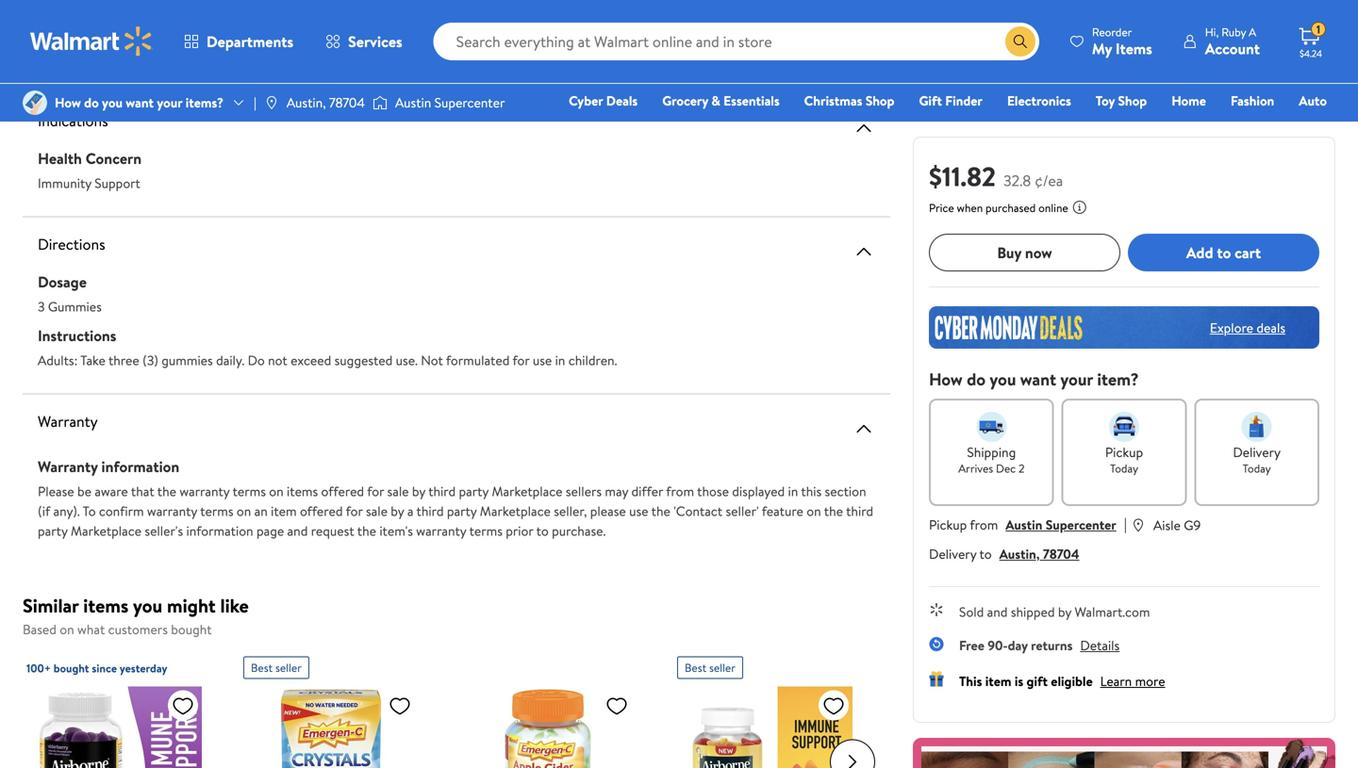 Task type: describe. For each thing, give the bounding box(es) containing it.
2 vertical spatial party
[[38, 522, 68, 540]]

walmart+ link
[[1262, 117, 1336, 137]]

add to cart button
[[1128, 234, 1320, 272]]

0 vertical spatial warranty
[[180, 482, 230, 501]]

how do you want your items?
[[55, 93, 224, 112]]

a
[[407, 502, 414, 521]]

more
[[1135, 673, 1165, 691]]

0 horizontal spatial information
[[101, 457, 179, 477]]

intent image for pickup image
[[1109, 412, 1139, 442]]

the left item's
[[357, 522, 376, 540]]

2
[[1019, 461, 1025, 477]]

support
[[95, 174, 140, 192]]

1 2.90 from the left
[[38, 50, 62, 69]]

what
[[77, 621, 105, 639]]

indications image
[[853, 117, 875, 140]]

1 vertical spatial terms
[[200, 502, 233, 521]]

$4.24
[[1300, 47, 1322, 60]]

registry
[[1110, 118, 1158, 136]]

a
[[1249, 24, 1256, 40]]

3 product group from the left
[[677, 649, 853, 769]]

delivery to austin, 78704
[[929, 545, 1080, 564]]

delivery today
[[1233, 443, 1281, 477]]

2 2.90 from the left
[[75, 50, 100, 69]]

0 vertical spatial sale
[[387, 482, 409, 501]]

shop for christmas shop
[[866, 91, 895, 110]]

assembled product dimensions (l x w x h) 2.90 x 2.90 x 5.25 inches
[[38, 25, 321, 69]]

1 vertical spatial item
[[985, 673, 1012, 691]]

1 vertical spatial for
[[367, 482, 384, 501]]

do
[[248, 351, 265, 370]]

departments button
[[168, 19, 309, 64]]

item inside warranty information please be aware that the warranty terms on items offered for sale by third party marketplace sellers may differ from those displayed in this section (if any). to confirm warranty terms on an item offered for sale by a third party marketplace seller, please use the 'contact seller' feature on the third party marketplace seller's information page and request the item's warranty terms prior to purchase.
[[271, 502, 297, 521]]

children.
[[568, 351, 617, 370]]

you for how do you want your item?
[[990, 368, 1016, 391]]

sold and shipped by walmart.com
[[959, 603, 1150, 622]]

christmas
[[804, 91, 862, 110]]

ruby
[[1222, 24, 1246, 40]]

warranty information please be aware that the warranty terms on items offered for sale by third party marketplace sellers may differ from those displayed in this section (if any). to confirm warranty terms on an item offered for sale by a third party marketplace seller, please use the 'contact seller' feature on the third party marketplace seller's information page and request the item's warranty terms prior to purchase.
[[38, 457, 873, 540]]

dosage 3 gummies instructions adults: take three (3) gummies daily. do not exceed suggested use. not formulated for use in children.
[[38, 272, 617, 370]]

0 horizontal spatial by
[[391, 502, 404, 521]]

deals
[[1257, 319, 1286, 337]]

based
[[23, 621, 57, 639]]

daily.
[[216, 351, 245, 370]]

cyber monday deals image
[[929, 307, 1320, 349]]

directions image
[[853, 241, 875, 263]]

feature
[[762, 502, 804, 521]]

since
[[92, 661, 117, 677]]

day
[[1008, 637, 1028, 655]]

christmas shop
[[804, 91, 895, 110]]

toy shop
[[1096, 91, 1147, 110]]

essentials
[[724, 91, 780, 110]]

next slide for similar items you might like list image
[[830, 740, 875, 769]]

0 vertical spatial 78704
[[329, 93, 365, 112]]

seller for the "airborne 400mg vitamin c gummies for adults & children, immune essentials daily immune support supplement with powerful antioxidants vitamins c & e plus selenium - 60 gummies, orchard fruit flavor" image
[[709, 660, 736, 676]]

1 horizontal spatial and
[[987, 603, 1008, 622]]

in inside dosage 3 gummies instructions adults: take three (3) gummies daily. do not exceed suggested use. not formulated for use in children.
[[555, 351, 565, 370]]

is
[[1015, 673, 1024, 691]]

christmas shop link
[[796, 91, 903, 111]]

2 vertical spatial marketplace
[[71, 522, 142, 540]]

austin, 78704 button
[[999, 545, 1080, 564]]

debit
[[1214, 118, 1246, 136]]

best seller for emergen-c crystals, on-the-go emergen-c immune support, orange vitality - 28 stick packs image
[[251, 660, 302, 676]]

emergen-c vitamin c and apple cider vinegar gummies, dietary supplement for immune support - 36 ct image
[[460, 687, 636, 769]]

today for pickup
[[1110, 461, 1138, 477]]

x right w
[[293, 25, 301, 45]]

instructions
[[38, 325, 116, 346]]

any).
[[53, 502, 80, 521]]

on inside similar items you might like based on what customers bought
[[60, 621, 74, 639]]

auto
[[1299, 91, 1327, 110]]

auto registry
[[1110, 91, 1327, 136]]

buy now
[[997, 242, 1052, 263]]

1 vertical spatial warranty
[[147, 502, 197, 521]]

how do you want your item?
[[929, 368, 1139, 391]]

do for how do you want your item?
[[967, 368, 986, 391]]

buy now button
[[929, 234, 1121, 272]]

airborne 400mg vitamin c gummies for adults & children, immune essentials daily immune support supplement with powerful antioxidants vitamins c & e plus selenium - 60 gummies, orchard fruit flavor image
[[677, 687, 853, 769]]

for inside dosage 3 gummies instructions adults: take three (3) gummies daily. do not exceed suggested use. not formulated for use in children.
[[513, 351, 530, 370]]

intent image for shipping image
[[977, 412, 1007, 442]]

0 horizontal spatial austin,
[[287, 93, 326, 112]]

on up page
[[269, 482, 284, 501]]

learn more button
[[1100, 673, 1165, 691]]

2 vertical spatial by
[[1058, 603, 1072, 622]]

your for items?
[[157, 93, 182, 112]]

'contact
[[674, 502, 723, 521]]

&
[[711, 91, 720, 110]]

0 horizontal spatial supercenter
[[434, 93, 505, 112]]

aisle g9
[[1154, 516, 1201, 535]]

add to favorites list, emergen-c crystals, on-the-go emergen-c immune support, orange vitality - 28 stick packs image
[[389, 695, 411, 718]]

cart
[[1235, 242, 1261, 263]]

similar
[[23, 593, 79, 619]]

seller'
[[726, 502, 759, 521]]

0 vertical spatial by
[[412, 482, 425, 501]]

please
[[38, 482, 74, 501]]

finder
[[945, 91, 983, 110]]

1 vertical spatial marketplace
[[480, 502, 551, 521]]

use inside warranty information please be aware that the warranty terms on items offered for sale by third party marketplace sellers may differ from those displayed in this section (if any). to confirm warranty terms on an item offered for sale by a third party marketplace seller, please use the 'contact seller' feature on the third party marketplace seller's information page and request the item's warranty terms prior to purchase.
[[629, 502, 648, 521]]

to inside warranty information please be aware that the warranty terms on items offered for sale by third party marketplace sellers may differ from those displayed in this section (if any). to confirm warranty terms on an item offered for sale by a third party marketplace seller, please use the 'contact seller' feature on the third party marketplace seller's information page and request the item's warranty terms prior to purchase.
[[536, 522, 549, 540]]

sellers
[[566, 482, 602, 501]]

to
[[83, 502, 96, 521]]

add to cart
[[1187, 242, 1261, 263]]

toy
[[1096, 91, 1115, 110]]

in inside warranty information please be aware that the warranty terms on items offered for sale by third party marketplace sellers may differ from those displayed in this section (if any). to confirm warranty terms on an item offered for sale by a third party marketplace seller, please use the 'contact seller' feature on the third party marketplace seller's information page and request the item's warranty terms prior to purchase.
[[788, 482, 798, 501]]

registry link
[[1101, 117, 1167, 137]]

to for add
[[1217, 242, 1231, 263]]

on down the this
[[807, 502, 821, 521]]

details button
[[1080, 637, 1120, 655]]

1 horizontal spatial |
[[1124, 514, 1127, 535]]

departments
[[207, 31, 293, 52]]

emergen-c crystals, on-the-go emergen-c immune support, orange vitality - 28 stick packs image
[[243, 687, 419, 769]]

take
[[80, 351, 106, 370]]

best seller for the "airborne 400mg vitamin c gummies for adults & children, immune essentials daily immune support supplement with powerful antioxidants vitamins c & e plus selenium - 60 gummies, orchard fruit flavor" image
[[685, 660, 736, 676]]

1 vertical spatial party
[[447, 502, 477, 521]]

product
[[113, 25, 165, 45]]

¢/ea
[[1035, 170, 1063, 191]]

fashion
[[1231, 91, 1275, 110]]

customers
[[108, 621, 168, 639]]

bought inside similar items you might like based on what customers bought
[[171, 621, 212, 639]]

gift
[[919, 91, 942, 110]]

sold
[[959, 603, 984, 622]]

cyber deals link
[[560, 91, 646, 111]]

0 vertical spatial marketplace
[[492, 482, 563, 501]]

page
[[257, 522, 284, 540]]

0 vertical spatial terms
[[233, 482, 266, 501]]

2 product group from the left
[[243, 649, 419, 769]]

0 horizontal spatial for
[[346, 502, 363, 521]]

austin inside pickup from austin supercenter |
[[1006, 516, 1043, 534]]

delivery for to
[[929, 545, 977, 564]]

items inside similar items you might like based on what customers bought
[[83, 593, 128, 619]]

your for item?
[[1060, 368, 1093, 391]]

0 horizontal spatial bought
[[54, 661, 89, 677]]

g9
[[1184, 516, 1201, 535]]

home link
[[1163, 91, 1215, 111]]

seller's
[[145, 522, 183, 540]]

want for item?
[[1020, 368, 1056, 391]]

grocery & essentials link
[[654, 91, 788, 111]]

100+ bought since yesterday
[[26, 661, 167, 677]]

hi,
[[1205, 24, 1219, 40]]

items?
[[186, 93, 224, 112]]

exceed
[[291, 351, 331, 370]]

shipping arrives dec 2
[[959, 443, 1025, 477]]

assembled
[[38, 25, 109, 45]]

x left 5.25
[[103, 50, 109, 69]]

legal information image
[[1072, 200, 1087, 215]]

the down differ
[[651, 502, 670, 521]]



Task type: vqa. For each thing, say whether or not it's contained in the screenshot.
the more in the Enjoy over 40,000 episodes, hit movies, live sports & more with a Paramount+ subscription included with your W+ membership!
no



Task type: locate. For each thing, give the bounding box(es) containing it.
1 horizontal spatial best seller
[[685, 660, 736, 676]]

to right prior
[[536, 522, 549, 540]]

2 vertical spatial warranty
[[416, 522, 466, 540]]

1 vertical spatial delivery
[[929, 545, 977, 564]]

by right shipped
[[1058, 603, 1072, 622]]

0 horizontal spatial pickup
[[929, 516, 967, 534]]

today inside delivery today
[[1243, 461, 1271, 477]]

0 horizontal spatial your
[[157, 93, 182, 112]]

today down intent image for delivery
[[1243, 461, 1271, 477]]

0 vertical spatial use
[[533, 351, 552, 370]]

in left the this
[[788, 482, 798, 501]]

pickup today
[[1105, 443, 1143, 477]]

an
[[254, 502, 268, 521]]

warranty inside warranty information please be aware that the warranty terms on items offered for sale by third party marketplace sellers may differ from those displayed in this section (if any). to confirm warranty terms on an item offered for sale by a third party marketplace seller, please use the 'contact seller' feature on the third party marketplace seller's information page and request the item's warranty terms prior to purchase.
[[38, 457, 98, 477]]

warranty for warranty information please be aware that the warranty terms on items offered for sale by third party marketplace sellers may differ from those displayed in this section (if any). to confirm warranty terms on an item offered for sale by a third party marketplace seller, please use the 'contact seller' feature on the third party marketplace seller's information page and request the item's warranty terms prior to purchase.
[[38, 457, 98, 477]]

1 horizontal spatial 2.90
[[75, 50, 100, 69]]

terms left prior
[[469, 522, 503, 540]]

best up the "airborne 400mg vitamin c gummies for adults & children, immune essentials daily immune support supplement with powerful antioxidants vitamins c & e plus selenium - 60 gummies, orchard fruit flavor" image
[[685, 660, 707, 676]]

do for how do you want your items?
[[84, 93, 99, 112]]

1 horizontal spatial supercenter
[[1046, 516, 1117, 534]]

gifting made easy image
[[929, 672, 944, 687]]

1 vertical spatial 78704
[[1043, 545, 1080, 564]]

2 horizontal spatial you
[[990, 368, 1016, 391]]

pickup down intent image for pickup
[[1105, 443, 1143, 462]]

 image left 'austin, 78704'
[[264, 95, 279, 110]]

0 horizontal spatial from
[[666, 482, 694, 501]]

for right the formulated
[[513, 351, 530, 370]]

best seller up emergen-c crystals, on-the-go emergen-c immune support, orange vitality - 28 stick packs image
[[251, 660, 302, 676]]

| right items?
[[254, 93, 256, 112]]

want down 5.25
[[126, 93, 154, 112]]

2 vertical spatial to
[[980, 545, 992, 564]]

seller up the "airborne 400mg vitamin c gummies for adults & children, immune essentials daily immune support supplement with powerful antioxidants vitamins c & e plus selenium - 60 gummies, orchard fruit flavor" image
[[709, 660, 736, 676]]

grocery & essentials
[[662, 91, 780, 110]]

one debit link
[[1174, 117, 1255, 137]]

returns
[[1031, 637, 1073, 655]]

0 horizontal spatial do
[[84, 93, 99, 112]]

from inside pickup from austin supercenter |
[[970, 516, 998, 534]]

best seller up the "airborne 400mg vitamin c gummies for adults & children, immune essentials daily immune support supplement with powerful antioxidants vitamins c & e plus selenium - 60 gummies, orchard fruit flavor" image
[[685, 660, 736, 676]]

 image up health
[[23, 91, 47, 115]]

2 horizontal spatial for
[[513, 351, 530, 370]]

want for items?
[[126, 93, 154, 112]]

not
[[421, 351, 443, 370]]

1 today from the left
[[1110, 461, 1138, 477]]

1 horizontal spatial  image
[[264, 95, 279, 110]]

pickup down arrives
[[929, 516, 967, 534]]

1 horizontal spatial item
[[985, 673, 1012, 691]]

2 vertical spatial you
[[133, 593, 162, 619]]

and
[[287, 522, 308, 540], [987, 603, 1008, 622]]

1 vertical spatial by
[[391, 502, 404, 521]]

1 vertical spatial sale
[[366, 502, 388, 521]]

dosage
[[38, 272, 87, 292]]

how for how do you want your item?
[[929, 368, 963, 391]]

78704
[[329, 93, 365, 112], [1043, 545, 1080, 564]]

2 vertical spatial for
[[346, 502, 363, 521]]

item
[[271, 502, 297, 521], [985, 673, 1012, 691]]

h)
[[305, 25, 321, 45]]

 image
[[373, 93, 388, 112]]

today for delivery
[[1243, 461, 1271, 477]]

by up the a
[[412, 482, 425, 501]]

to
[[1217, 242, 1231, 263], [536, 522, 549, 540], [980, 545, 992, 564]]

0 vertical spatial warranty
[[38, 411, 98, 432]]

today inside pickup today
[[1110, 461, 1138, 477]]

2 warranty from the top
[[38, 457, 98, 477]]

pickup
[[1105, 443, 1143, 462], [929, 516, 967, 534]]

and inside warranty information please be aware that the warranty terms on items offered for sale by third party marketplace sellers may differ from those displayed in this section (if any). to confirm warranty terms on an item offered for sale by a third party marketplace seller, please use the 'contact seller' feature on the third party marketplace seller's information page and request the item's warranty terms prior to purchase.
[[287, 522, 308, 540]]

delivery for today
[[1233, 443, 1281, 462]]

austin supercenter button
[[1006, 516, 1117, 534]]

pickup inside pickup from austin supercenter |
[[929, 516, 967, 534]]

bought down might
[[171, 621, 212, 639]]

1 vertical spatial you
[[990, 368, 1016, 391]]

confirm
[[99, 502, 144, 521]]

to inside button
[[1217, 242, 1231, 263]]

$11.82 32.8 ¢/ea
[[929, 158, 1063, 195]]

how for how do you want your items?
[[55, 93, 81, 112]]

2 seller from the left
[[709, 660, 736, 676]]

1 vertical spatial items
[[83, 593, 128, 619]]

product group containing 100+ bought since yesterday
[[26, 649, 202, 769]]

hi, ruby a account
[[1205, 24, 1260, 59]]

2 horizontal spatial to
[[1217, 242, 1231, 263]]

for up request
[[346, 502, 363, 521]]

(3)
[[143, 351, 158, 370]]

sale
[[387, 482, 409, 501], [366, 502, 388, 521]]

austin, down pickup from austin supercenter | at the bottom right of page
[[999, 545, 1040, 564]]

0 vertical spatial party
[[459, 482, 489, 501]]

and right page
[[287, 522, 308, 540]]

add to favorites list, airborne 400mg vitamin c gummies for adults & children, immune essentials daily immune support supplement with powerful antioxidants vitamins c & e plus selenium - 60 gummies, orchard fruit flavor image
[[822, 695, 845, 718]]

0 vertical spatial item
[[271, 502, 297, 521]]

your left items?
[[157, 93, 182, 112]]

sale up item's
[[366, 502, 388, 521]]

dimensions
[[169, 25, 245, 45]]

$11.82
[[929, 158, 996, 195]]

items
[[1116, 38, 1152, 59]]

prior
[[506, 522, 533, 540]]

0 vertical spatial from
[[666, 482, 694, 501]]

in left children.
[[555, 351, 565, 370]]

1 horizontal spatial by
[[412, 482, 425, 501]]

Search search field
[[434, 23, 1039, 60]]

yesterday
[[120, 661, 167, 677]]

warranty for warranty
[[38, 411, 98, 432]]

to for delivery
[[980, 545, 992, 564]]

1 horizontal spatial do
[[967, 368, 986, 391]]

0 horizontal spatial shop
[[866, 91, 895, 110]]

terms up an
[[233, 482, 266, 501]]

walmart image
[[30, 26, 153, 57]]

to down pickup from austin supercenter | at the bottom right of page
[[980, 545, 992, 564]]

1 vertical spatial how
[[929, 368, 963, 391]]

now
[[1025, 242, 1052, 263]]

1 horizontal spatial pickup
[[1105, 443, 1143, 462]]

do up intent image for shipping
[[967, 368, 986, 391]]

delivery up sold
[[929, 545, 977, 564]]

this
[[959, 673, 982, 691]]

warranty up please
[[38, 457, 98, 477]]

0 vertical spatial you
[[102, 93, 123, 112]]

items up what
[[83, 593, 128, 619]]

seller
[[275, 660, 302, 676], [709, 660, 736, 676]]

0 vertical spatial information
[[101, 457, 179, 477]]

78704 down services popup button on the left of page
[[329, 93, 365, 112]]

0 horizontal spatial seller
[[275, 660, 302, 676]]

1 horizontal spatial use
[[629, 502, 648, 521]]

how up health
[[55, 93, 81, 112]]

0 vertical spatial supercenter
[[434, 93, 505, 112]]

1 warranty from the top
[[38, 411, 98, 432]]

directions
[[38, 234, 105, 255]]

differ
[[631, 482, 663, 501]]

0 horizontal spatial 2.90
[[38, 50, 62, 69]]

terms left an
[[200, 502, 233, 521]]

0 horizontal spatial best
[[251, 660, 273, 676]]

pickup for pickup from austin supercenter |
[[929, 516, 967, 534]]

0 vertical spatial to
[[1217, 242, 1231, 263]]

grocery
[[662, 91, 708, 110]]

1 horizontal spatial product group
[[243, 649, 419, 769]]

0 vertical spatial offered
[[321, 482, 364, 501]]

you for how do you want your items?
[[102, 93, 123, 112]]

0 horizontal spatial today
[[1110, 461, 1138, 477]]

1 vertical spatial warranty
[[38, 457, 98, 477]]

warranty image
[[853, 418, 875, 440]]

free 90-day returns details
[[959, 637, 1120, 655]]

services button
[[309, 19, 418, 64]]

when
[[957, 200, 983, 216]]

| left aisle
[[1124, 514, 1127, 535]]

use down differ
[[629, 502, 648, 521]]

gummies
[[162, 351, 213, 370]]

how up shipping arrives dec 2
[[929, 368, 963, 391]]

eligible
[[1051, 673, 1093, 691]]

1 vertical spatial austin
[[1006, 516, 1043, 534]]

 image
[[23, 91, 47, 115], [264, 95, 279, 110]]

1 seller from the left
[[275, 660, 302, 676]]

you for similar items you might like based on what customers bought
[[133, 593, 162, 619]]

Walmart Site-Wide search field
[[434, 23, 1039, 60]]

product group
[[26, 649, 202, 769], [243, 649, 419, 769], [677, 649, 853, 769]]

section
[[825, 482, 866, 501]]

electronics
[[1007, 91, 1071, 110]]

shop up registry
[[1118, 91, 1147, 110]]

cyber
[[569, 91, 603, 110]]

1 best seller from the left
[[251, 660, 302, 676]]

search icon image
[[1013, 34, 1028, 49]]

walmart.com
[[1075, 603, 1150, 622]]

0 vertical spatial for
[[513, 351, 530, 370]]

1 horizontal spatial bought
[[171, 621, 212, 639]]

be
[[77, 482, 91, 501]]

airborne elderberry   zinc & vitamin c gummies for adults, immune support vitamin d & zinc gummies with powerful antioxidant vitamins c d & e - 50 gummies, elderberry flavor image
[[26, 687, 202, 769]]

you up customers
[[133, 593, 162, 619]]

sale up the a
[[387, 482, 409, 501]]

shop up indications image
[[866, 91, 895, 110]]

want left item?
[[1020, 368, 1056, 391]]

item left is
[[985, 673, 1012, 691]]

intent image for delivery image
[[1242, 412, 1272, 442]]

1 horizontal spatial you
[[133, 593, 162, 619]]

you down 5.25
[[102, 93, 123, 112]]

2 best from the left
[[685, 660, 707, 676]]

add to favorites list, airborne elderberry   zinc & vitamin c gummies for adults, immune support vitamin d & zinc gummies with powerful antioxidant vitamins c d & e - 50 gummies, elderberry flavor image
[[172, 695, 194, 718]]

health concern immunity support
[[38, 148, 142, 192]]

pickup from austin supercenter |
[[929, 514, 1127, 535]]

0 horizontal spatial want
[[126, 93, 154, 112]]

similar items you might like based on what customers bought
[[23, 593, 249, 639]]

items inside warranty information please be aware that the warranty terms on items offered for sale by third party marketplace sellers may differ from those displayed in this section (if any). to confirm warranty terms on an item offered for sale by a third party marketplace seller, please use the 'contact seller' feature on the third party marketplace seller's information page and request the item's warranty terms prior to purchase.
[[287, 482, 318, 501]]

1 vertical spatial pickup
[[929, 516, 967, 534]]

online
[[1039, 200, 1068, 216]]

might
[[167, 593, 216, 619]]

seller for emergen-c crystals, on-the-go emergen-c immune support, orange vitality - 28 stick packs image
[[275, 660, 302, 676]]

1 horizontal spatial your
[[1060, 368, 1093, 391]]

price
[[929, 200, 954, 216]]

1 horizontal spatial from
[[970, 516, 998, 534]]

 image for how do you want your items?
[[23, 91, 47, 115]]

your left item?
[[1060, 368, 1093, 391]]

1 vertical spatial offered
[[300, 502, 343, 521]]

0 vertical spatial |
[[254, 93, 256, 112]]

shop
[[866, 91, 895, 110], [1118, 91, 1147, 110]]

best for emergen-c crystals, on-the-go emergen-c immune support, orange vitality - 28 stick packs image
[[251, 660, 273, 676]]

today down intent image for pickup
[[1110, 461, 1138, 477]]

1 horizontal spatial austin
[[1006, 516, 1043, 534]]

2 best seller from the left
[[685, 660, 736, 676]]

1 horizontal spatial best
[[685, 660, 707, 676]]

please
[[590, 502, 626, 521]]

1 horizontal spatial in
[[788, 482, 798, 501]]

from inside warranty information please be aware that the warranty terms on items offered for sale by third party marketplace sellers may differ from those displayed in this section (if any). to confirm warranty terms on an item offered for sale by a third party marketplace seller, please use the 'contact seller' feature on the third party marketplace seller's information page and request the item's warranty terms prior to purchase.
[[666, 482, 694, 501]]

1 product group from the left
[[26, 649, 202, 769]]

items up request
[[287, 482, 318, 501]]

2 vertical spatial terms
[[469, 522, 503, 540]]

inches
[[139, 50, 176, 69]]

0 vertical spatial austin,
[[287, 93, 326, 112]]

1 vertical spatial do
[[967, 368, 986, 391]]

 image for austin, 78704
[[264, 95, 279, 110]]

1 vertical spatial from
[[970, 516, 998, 534]]

on left what
[[60, 621, 74, 639]]

like
[[220, 593, 249, 619]]

0 vertical spatial how
[[55, 93, 81, 112]]

auto link
[[1291, 91, 1336, 111]]

0 vertical spatial austin
[[395, 93, 431, 112]]

this
[[801, 482, 822, 501]]

add to favorites list, emergen-c vitamin c and apple cider vinegar gummies, dietary supplement for immune support - 36 ct image
[[606, 695, 628, 718]]

x down assembled at left top
[[66, 50, 72, 69]]

austin, 78704
[[287, 93, 365, 112]]

suggested
[[334, 351, 393, 370]]

|
[[254, 93, 256, 112], [1124, 514, 1127, 535]]

1 horizontal spatial shop
[[1118, 91, 1147, 110]]

bought
[[171, 621, 212, 639], [54, 661, 89, 677]]

2 today from the left
[[1243, 461, 1271, 477]]

0 horizontal spatial  image
[[23, 91, 47, 115]]

5.25
[[112, 50, 136, 69]]

to left cart
[[1217, 242, 1231, 263]]

bought right 100+
[[54, 661, 89, 677]]

1 horizontal spatial today
[[1243, 461, 1271, 477]]

0 vertical spatial delivery
[[1233, 443, 1281, 462]]

walmart+
[[1271, 118, 1327, 136]]

information left page
[[186, 522, 253, 540]]

0 vertical spatial items
[[287, 482, 318, 501]]

shop for toy shop
[[1118, 91, 1147, 110]]

on
[[269, 482, 284, 501], [237, 502, 251, 521], [807, 502, 821, 521], [60, 621, 74, 639]]

supercenter
[[434, 93, 505, 112], [1046, 516, 1117, 534]]

aisle
[[1154, 516, 1181, 535]]

austin down services
[[395, 93, 431, 112]]

use left children.
[[533, 351, 552, 370]]

item right an
[[271, 502, 297, 521]]

terms
[[233, 482, 266, 501], [200, 502, 233, 521], [469, 522, 503, 540]]

warranty down adults:
[[38, 411, 98, 432]]

x right (l
[[265, 25, 273, 45]]

0 horizontal spatial items
[[83, 593, 128, 619]]

warranty
[[180, 482, 230, 501], [147, 502, 197, 521], [416, 522, 466, 540]]

2 shop from the left
[[1118, 91, 1147, 110]]

1 best from the left
[[251, 660, 273, 676]]

1 vertical spatial information
[[186, 522, 253, 540]]

austin,
[[287, 93, 326, 112], [999, 545, 1040, 564]]

supercenter inside pickup from austin supercenter |
[[1046, 516, 1117, 534]]

0 horizontal spatial in
[[555, 351, 565, 370]]

1 horizontal spatial items
[[287, 482, 318, 501]]

seller,
[[554, 502, 587, 521]]

the right that
[[157, 482, 176, 501]]

pickup for pickup today
[[1105, 443, 1143, 462]]

displayed
[[732, 482, 785, 501]]

0 vertical spatial and
[[287, 522, 308, 540]]

1 vertical spatial to
[[536, 522, 549, 540]]

0 horizontal spatial 78704
[[329, 93, 365, 112]]

shipping
[[967, 443, 1016, 462]]

seller up emergen-c crystals, on-the-go emergen-c immune support, orange vitality - 28 stick packs image
[[275, 660, 302, 676]]

best for the "airborne 400mg vitamin c gummies for adults & children, immune essentials daily immune support supplement with powerful antioxidants vitamins c & e plus selenium - 60 gummies, orchard fruit flavor" image
[[685, 660, 707, 676]]

1 horizontal spatial for
[[367, 482, 384, 501]]

0 horizontal spatial product group
[[26, 649, 202, 769]]

delivery down intent image for delivery
[[1233, 443, 1281, 462]]

do up concern
[[84, 93, 99, 112]]

1 vertical spatial use
[[629, 502, 648, 521]]

services
[[348, 31, 402, 52]]

1 vertical spatial supercenter
[[1046, 516, 1117, 534]]

use inside dosage 3 gummies instructions adults: take three (3) gummies daily. do not exceed suggested use. not formulated for use in children.
[[533, 351, 552, 370]]

1 shop from the left
[[866, 91, 895, 110]]

1 vertical spatial in
[[788, 482, 798, 501]]

0 vertical spatial your
[[157, 93, 182, 112]]

item?
[[1097, 368, 1139, 391]]

austin up austin, 78704 button
[[1006, 516, 1043, 534]]

0 vertical spatial in
[[555, 351, 565, 370]]

from up delivery to austin, 78704
[[970, 516, 998, 534]]

for
[[513, 351, 530, 370], [367, 482, 384, 501], [346, 502, 363, 521]]

by left the a
[[391, 502, 404, 521]]

use.
[[396, 351, 418, 370]]

1 vertical spatial austin,
[[999, 545, 1040, 564]]

0 horizontal spatial how
[[55, 93, 81, 112]]

78704 down the austin supercenter button
[[1043, 545, 1080, 564]]

you inside similar items you might like based on what customers bought
[[133, 593, 162, 619]]

1 horizontal spatial to
[[980, 545, 992, 564]]

and right sold
[[987, 603, 1008, 622]]

your
[[157, 93, 182, 112], [1060, 368, 1093, 391]]

you up intent image for shipping
[[990, 368, 1016, 391]]

toy shop link
[[1087, 91, 1156, 111]]

best up emergen-c crystals, on-the-go emergen-c immune support, orange vitality - 28 stick packs image
[[251, 660, 273, 676]]

austin, down h)
[[287, 93, 326, 112]]

for up item's
[[367, 482, 384, 501]]

the down section
[[824, 502, 843, 521]]

may
[[605, 482, 628, 501]]

concern
[[86, 148, 142, 169]]

0 vertical spatial do
[[84, 93, 99, 112]]

from up ''contact'
[[666, 482, 694, 501]]

on left an
[[237, 502, 251, 521]]

information up that
[[101, 457, 179, 477]]

gift
[[1027, 673, 1048, 691]]

0 horizontal spatial you
[[102, 93, 123, 112]]



